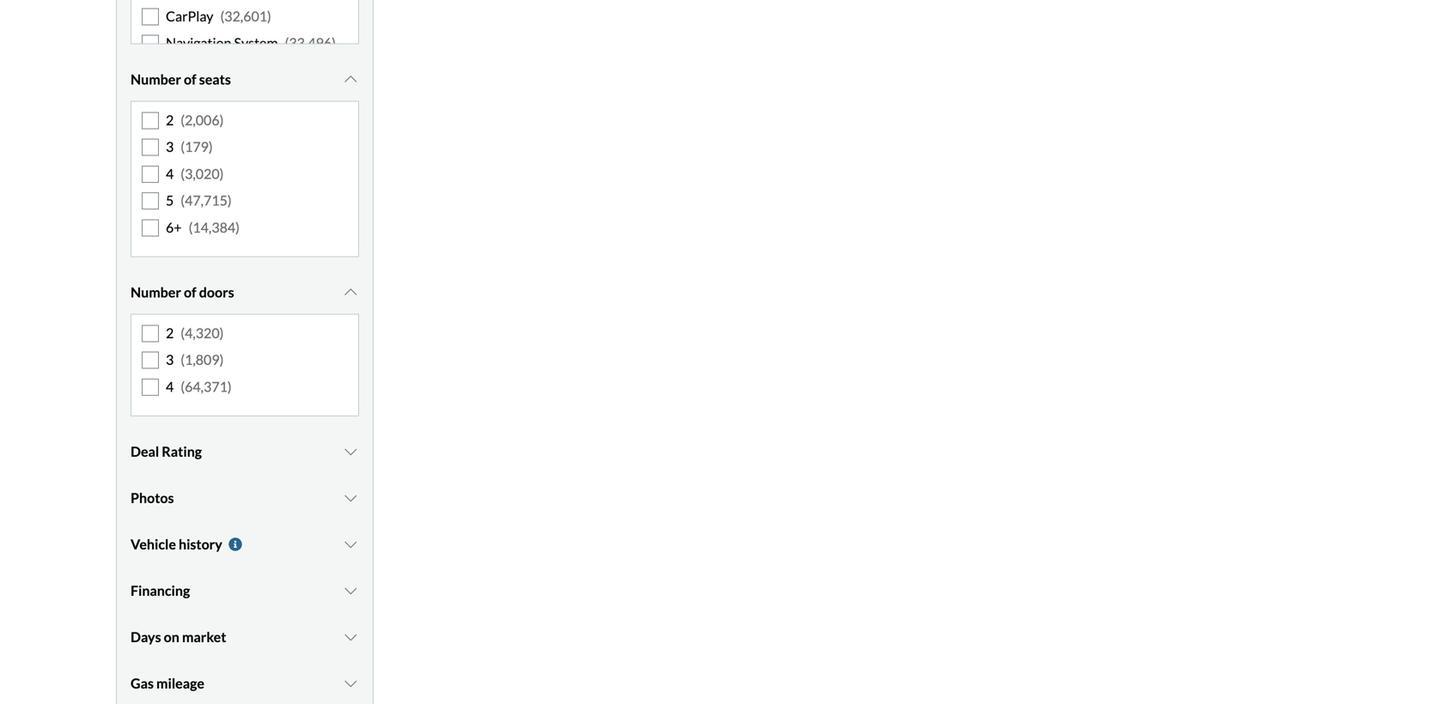 Task type: vqa. For each thing, say whether or not it's contained in the screenshot.


Task type: describe. For each thing, give the bounding box(es) containing it.
financing button
[[131, 570, 359, 613]]

number of doors
[[131, 284, 234, 301]]

(32,601)
[[220, 8, 271, 24]]

chevron down image for financing
[[342, 584, 359, 598]]

(14,384)
[[189, 219, 240, 236]]

chevron down image for number of doors
[[342, 286, 359, 299]]

(2,006)
[[181, 112, 224, 128]]

4 (3,020)
[[166, 165, 224, 182]]

4 (64,371)
[[166, 378, 232, 395]]

photos
[[131, 490, 174, 507]]

4 for 4 (64,371)
[[166, 378, 174, 395]]

3 (1,809)
[[166, 352, 224, 368]]

(47,715)
[[181, 192, 232, 209]]

deal rating button
[[131, 431, 359, 473]]

days
[[131, 629, 161, 646]]

(1,809)
[[181, 352, 224, 368]]

number for number of doors
[[131, 284, 181, 301]]

chevron down image for gas mileage
[[342, 677, 359, 691]]

5 (47,715)
[[166, 192, 232, 209]]

vehicle history button
[[131, 523, 359, 566]]

rating
[[162, 443, 202, 460]]

(4,320)
[[181, 325, 224, 342]]

(179)
[[181, 139, 213, 155]]

deal rating
[[131, 443, 202, 460]]

4 for 4 (3,020)
[[166, 165, 174, 182]]

3 for 3 (179)
[[166, 139, 174, 155]]

vehicle history
[[131, 536, 222, 553]]

chevron down image for photos
[[342, 492, 359, 505]]

2 (2,006)
[[166, 112, 224, 128]]

vehicle
[[131, 536, 176, 553]]



Task type: locate. For each thing, give the bounding box(es) containing it.
navigation
[[166, 34, 231, 51]]

chevron down image inside vehicle history dropdown button
[[342, 538, 359, 552]]

1 vertical spatial 4
[[166, 378, 174, 395]]

4 left (64,371)
[[166, 378, 174, 395]]

1 vertical spatial 3
[[166, 352, 174, 368]]

3 (179)
[[166, 139, 213, 155]]

3 left (179)
[[166, 139, 174, 155]]

number for number of seats
[[131, 71, 181, 88]]

number
[[131, 71, 181, 88], [131, 284, 181, 301]]

on
[[164, 629, 179, 646]]

2
[[166, 112, 174, 128], [166, 325, 174, 342]]

of for doors
[[184, 284, 196, 301]]

4
[[166, 165, 174, 182], [166, 378, 174, 395]]

5
[[166, 192, 174, 209]]

info circle image
[[227, 538, 244, 552]]

0 vertical spatial 3
[[166, 139, 174, 155]]

2 left (2,006)
[[166, 112, 174, 128]]

(33,496)
[[285, 34, 336, 51]]

of for seats
[[184, 71, 196, 88]]

number up 2 (4,320)
[[131, 284, 181, 301]]

2 4 from the top
[[166, 378, 174, 395]]

3 chevron down image from the top
[[342, 445, 359, 459]]

1 vertical spatial chevron down image
[[342, 631, 359, 644]]

doors
[[199, 284, 234, 301]]

carplay (32,601)
[[166, 8, 271, 24]]

gas mileage button
[[131, 662, 359, 704]]

mileage
[[156, 675, 204, 692]]

1 vertical spatial of
[[184, 284, 196, 301]]

2 left '(4,320)'
[[166, 325, 174, 342]]

0 vertical spatial chevron down image
[[342, 584, 359, 598]]

market
[[182, 629, 226, 646]]

deal
[[131, 443, 159, 460]]

chevron down image inside number of doors dropdown button
[[342, 286, 359, 299]]

of left doors
[[184, 284, 196, 301]]

6 chevron down image from the top
[[342, 677, 359, 691]]

3
[[166, 139, 174, 155], [166, 352, 174, 368]]

of
[[184, 71, 196, 88], [184, 284, 196, 301]]

chevron down image for number of seats
[[342, 73, 359, 86]]

days on market
[[131, 629, 226, 646]]

4 chevron down image from the top
[[342, 492, 359, 505]]

seats
[[199, 71, 231, 88]]

6+ (14,384)
[[166, 219, 240, 236]]

financing
[[131, 583, 190, 599]]

2 for 2 (4,320)
[[166, 325, 174, 342]]

2 3 from the top
[[166, 352, 174, 368]]

0 vertical spatial 2
[[166, 112, 174, 128]]

(64,371)
[[181, 378, 232, 395]]

0 vertical spatial of
[[184, 71, 196, 88]]

1 vertical spatial number
[[131, 284, 181, 301]]

system
[[234, 34, 278, 51]]

1 number from the top
[[131, 71, 181, 88]]

chevron down image inside gas mileage dropdown button
[[342, 677, 359, 691]]

2 chevron down image from the top
[[342, 631, 359, 644]]

days on market button
[[131, 616, 359, 659]]

2 number from the top
[[131, 284, 181, 301]]

history
[[179, 536, 222, 553]]

1 chevron down image from the top
[[342, 584, 359, 598]]

chevron down image inside number of seats dropdown button
[[342, 73, 359, 86]]

1 vertical spatial 2
[[166, 325, 174, 342]]

chevron down image
[[342, 73, 359, 86], [342, 286, 359, 299], [342, 445, 359, 459], [342, 492, 359, 505], [342, 538, 359, 552], [342, 677, 359, 691]]

gas mileage
[[131, 675, 204, 692]]

number of doors button
[[131, 271, 359, 314]]

2 chevron down image from the top
[[342, 286, 359, 299]]

1 chevron down image from the top
[[342, 73, 359, 86]]

chevron down image for days on market
[[342, 631, 359, 644]]

navigation system (33,496)
[[166, 34, 336, 51]]

chevron down image inside the days on market "dropdown button"
[[342, 631, 359, 644]]

3 for 3 (1,809)
[[166, 352, 174, 368]]

chevron down image for deal rating
[[342, 445, 359, 459]]

6+
[[166, 219, 182, 236]]

chevron down image inside deal rating "dropdown button"
[[342, 445, 359, 459]]

number of seats button
[[131, 58, 359, 101]]

0 vertical spatial number
[[131, 71, 181, 88]]

chevron down image inside photos dropdown button
[[342, 492, 359, 505]]

chevron down image
[[342, 584, 359, 598], [342, 631, 359, 644]]

carplay
[[166, 8, 213, 24]]

2 (4,320)
[[166, 325, 224, 342]]

chevron down image inside financing dropdown button
[[342, 584, 359, 598]]

2 2 from the top
[[166, 325, 174, 342]]

1 3 from the top
[[166, 139, 174, 155]]

number of seats
[[131, 71, 231, 88]]

2 of from the top
[[184, 284, 196, 301]]

2 for 2 (2,006)
[[166, 112, 174, 128]]

1 2 from the top
[[166, 112, 174, 128]]

5 chevron down image from the top
[[342, 538, 359, 552]]

3 left (1,809)
[[166, 352, 174, 368]]

4 up 5
[[166, 165, 174, 182]]

gas
[[131, 675, 154, 692]]

1 4 from the top
[[166, 165, 174, 182]]

(3,020)
[[181, 165, 224, 182]]

number down navigation
[[131, 71, 181, 88]]

1 of from the top
[[184, 71, 196, 88]]

0 vertical spatial 4
[[166, 165, 174, 182]]

photos button
[[131, 477, 359, 520]]

of left seats
[[184, 71, 196, 88]]



